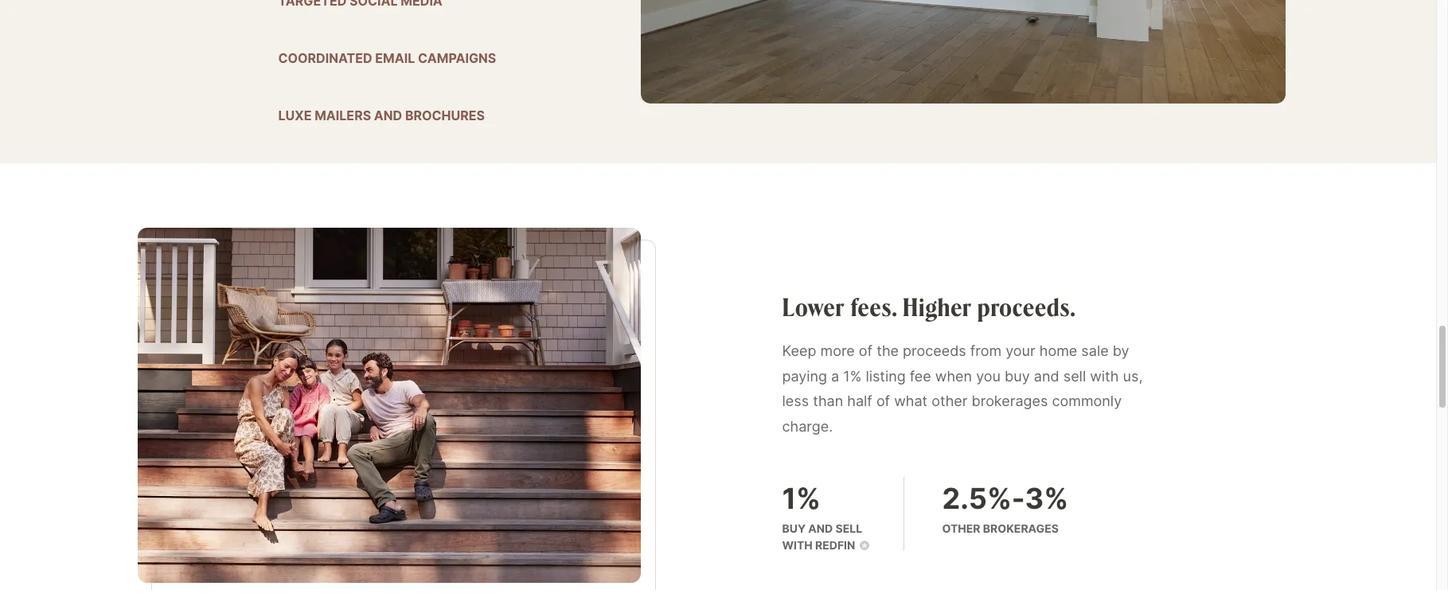 Task type: locate. For each thing, give the bounding box(es) containing it.
luxe
[[278, 108, 312, 124]]

with down buy
[[782, 539, 813, 552]]

0 horizontal spatial sell
[[836, 522, 863, 535]]

from
[[971, 343, 1002, 359]]

with
[[1090, 368, 1119, 384], [782, 539, 813, 552]]

of left the
[[859, 343, 873, 359]]

1 vertical spatial and
[[1034, 368, 1060, 384]]

sell up redfin
[[836, 522, 863, 535]]

sell up commonly
[[1064, 368, 1086, 384]]

of
[[859, 343, 873, 359], [877, 393, 891, 410]]

1 horizontal spatial 1%
[[844, 368, 862, 384]]

2 horizontal spatial and
[[1034, 368, 1060, 384]]

1 horizontal spatial and
[[809, 522, 833, 535]]

0 vertical spatial and
[[374, 108, 402, 124]]

and right mailers
[[374, 108, 402, 124]]

and
[[374, 108, 402, 124], [1034, 368, 1060, 384], [809, 522, 833, 535]]

luxe mailers and brochures
[[278, 108, 485, 124]]

0 horizontal spatial with
[[782, 539, 813, 552]]

1% inside keep more of the proceeds from your home sale by paying a 1%                     listing fee when you buy and sell with us, less than half of                     what other brokerages commonly charge.
[[844, 368, 862, 384]]

1 vertical spatial 1%
[[782, 481, 821, 516]]

1 horizontal spatial sell
[[1064, 368, 1086, 384]]

buy
[[1005, 368, 1030, 384]]

1 vertical spatial of
[[877, 393, 891, 410]]

sell
[[1064, 368, 1086, 384], [836, 522, 863, 535]]

proceeds
[[903, 343, 967, 359]]

coordinated
[[278, 50, 372, 66]]

2 vertical spatial and
[[809, 522, 833, 535]]

family on a patio image
[[138, 228, 641, 583]]

than
[[813, 393, 844, 410]]

1%
[[844, 368, 862, 384], [782, 481, 821, 516]]

us,
[[1123, 368, 1143, 384]]

0 horizontal spatial and
[[374, 108, 402, 124]]

0 vertical spatial of
[[859, 343, 873, 359]]

0 vertical spatial with
[[1090, 368, 1119, 384]]

and down home
[[1034, 368, 1060, 384]]

charge.
[[782, 418, 833, 435]]

email
[[375, 50, 415, 66]]

tab list
[[278, 0, 601, 138]]

0 horizontal spatial of
[[859, 343, 873, 359]]

fee
[[910, 368, 932, 384]]

brokerages
[[972, 393, 1048, 410]]

keep more of the proceeds from your home sale by paying a 1%                     listing fee when you buy and sell with us, less than half of                     what other brokerages commonly charge.
[[782, 343, 1143, 435]]

a
[[832, 368, 840, 384]]

lower
[[782, 291, 845, 323]]

1% right a
[[844, 368, 862, 384]]

0 horizontal spatial 1%
[[782, 481, 821, 516]]

0 vertical spatial sell
[[1064, 368, 1086, 384]]

with inside buy and sell with
[[782, 539, 813, 552]]

coordinated email campaigns
[[278, 50, 496, 66]]

0 vertical spatial 1%
[[844, 368, 862, 384]]

you
[[977, 368, 1001, 384]]

other
[[943, 522, 981, 535]]

with down sale
[[1090, 368, 1119, 384]]

and up redfin
[[809, 522, 833, 535]]

of right the half
[[877, 393, 891, 410]]

1 horizontal spatial with
[[1090, 368, 1119, 384]]

1% up buy
[[782, 481, 821, 516]]

what
[[895, 393, 928, 410]]

proceeds.
[[978, 291, 1076, 323]]

sell inside keep more of the proceeds from your home sale by paying a 1%                     listing fee when you buy and sell with us, less than half of                     what other brokerages commonly charge.
[[1064, 368, 1086, 384]]

1 vertical spatial sell
[[836, 522, 863, 535]]

1 vertical spatial with
[[782, 539, 813, 552]]

when
[[936, 368, 973, 384]]



Task type: vqa. For each thing, say whether or not it's contained in the screenshot.
left "and"
yes



Task type: describe. For each thing, give the bounding box(es) containing it.
brochures
[[405, 108, 485, 124]]

and inside tab list
[[374, 108, 402, 124]]

paying
[[782, 368, 828, 384]]

half
[[848, 393, 873, 410]]

other
[[932, 393, 968, 410]]

tab list containing coordinated email campaigns
[[278, 0, 601, 138]]

more
[[821, 343, 855, 359]]

your
[[1006, 343, 1036, 359]]

1 horizontal spatial of
[[877, 393, 891, 410]]

buy and sell with
[[782, 522, 863, 552]]

brokerages
[[983, 522, 1059, 535]]

the
[[877, 343, 899, 359]]

and inside keep more of the proceeds from your home sale by paying a 1%                     listing fee when you buy and sell with us, less than half of                     what other brokerages commonly charge.
[[1034, 368, 1060, 384]]

redfin
[[813, 539, 856, 552]]

campaigns
[[418, 50, 496, 66]]

listing
[[866, 368, 906, 384]]

and inside buy and sell with
[[809, 522, 833, 535]]

fees.
[[851, 291, 897, 323]]

mailers
[[315, 108, 371, 124]]

with inside keep more of the proceeds from your home sale by paying a 1%                     listing fee when you buy and sell with us, less than half of                     what other brokerages commonly charge.
[[1090, 368, 1119, 384]]

keep
[[782, 343, 817, 359]]

2.5%-
[[943, 481, 1025, 516]]

by
[[1113, 343, 1130, 359]]

3%
[[1025, 481, 1069, 516]]

commonly
[[1052, 393, 1122, 410]]

sell inside buy and sell with
[[836, 522, 863, 535]]

higher
[[903, 291, 972, 323]]

lower fees. higher proceeds.
[[782, 291, 1076, 323]]

buy
[[782, 522, 806, 535]]

2.5%-3% other brokerages
[[943, 481, 1069, 535]]

home
[[1040, 343, 1078, 359]]

less
[[782, 393, 809, 410]]

sale
[[1082, 343, 1109, 359]]



